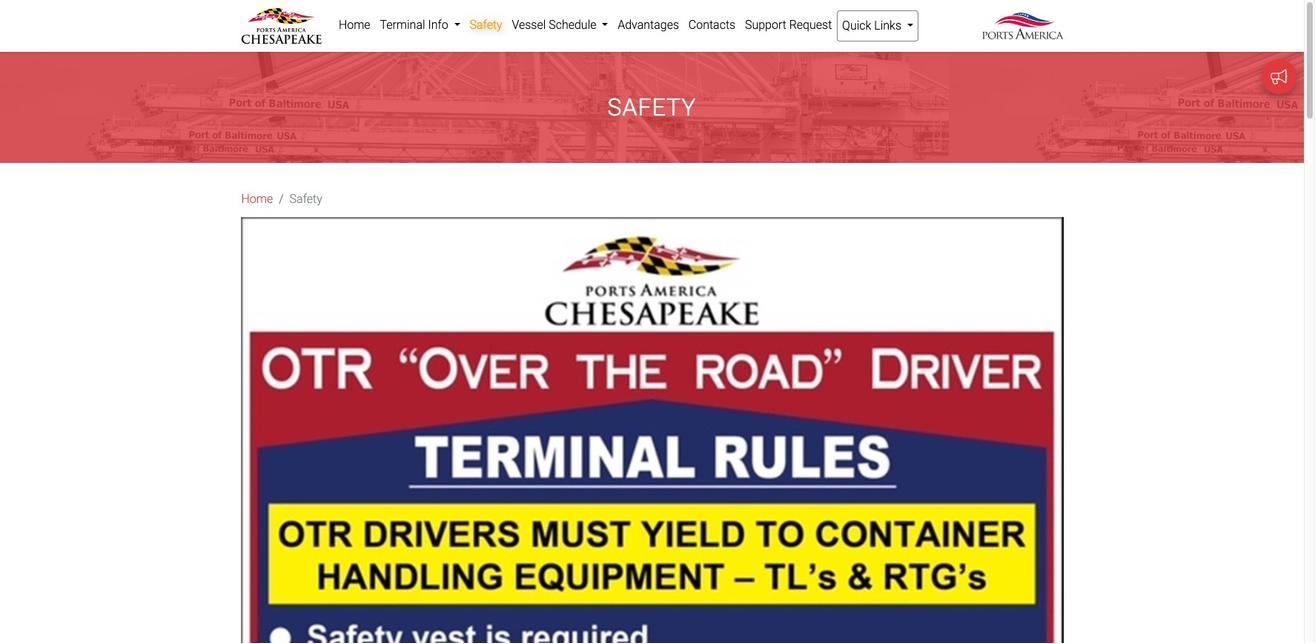 Task type: vqa. For each thing, say whether or not it's contained in the screenshot.
OTR Driver Terminal Rules image
yes



Task type: locate. For each thing, give the bounding box(es) containing it.
links
[[874, 19, 902, 33]]

1 horizontal spatial home
[[339, 18, 370, 32]]

1 horizontal spatial safety
[[470, 18, 503, 32]]

vessel schedule
[[512, 18, 599, 32]]

support request link
[[740, 10, 837, 40]]

home link
[[334, 10, 375, 40], [241, 191, 273, 209]]

0 horizontal spatial safety
[[290, 192, 322, 206]]

1 horizontal spatial home link
[[334, 10, 375, 40]]

1 vertical spatial home
[[241, 192, 273, 206]]

safety link
[[465, 10, 507, 40]]

info
[[428, 18, 448, 32]]

contacts
[[689, 18, 736, 32]]

home
[[339, 18, 370, 32], [241, 192, 273, 206]]

terminal info
[[380, 18, 451, 32]]

otr driver terminal rules image
[[241, 218, 1064, 644]]

quick links link
[[837, 10, 919, 42]]

contacts link
[[684, 10, 740, 40]]

1 vertical spatial home link
[[241, 191, 273, 209]]

0 horizontal spatial home
[[241, 192, 273, 206]]

terminal info link
[[375, 10, 465, 40]]

0 vertical spatial safety
[[470, 18, 503, 32]]

1 vertical spatial safety
[[608, 94, 697, 122]]

home for bottom home link
[[241, 192, 273, 206]]

support request
[[745, 18, 832, 32]]

home for topmost home link
[[339, 18, 370, 32]]

0 vertical spatial home
[[339, 18, 370, 32]]

0 horizontal spatial home link
[[241, 191, 273, 209]]

vessel schedule link
[[507, 10, 613, 40]]

request
[[790, 18, 832, 32]]

quick links
[[842, 19, 905, 33]]

safety
[[470, 18, 503, 32], [608, 94, 697, 122], [290, 192, 322, 206]]



Task type: describe. For each thing, give the bounding box(es) containing it.
terminal
[[380, 18, 425, 32]]

advantages
[[618, 18, 679, 32]]

vessel
[[512, 18, 546, 32]]

safety inside safety link
[[470, 18, 503, 32]]

advantages link
[[613, 10, 684, 40]]

0 vertical spatial home link
[[334, 10, 375, 40]]

2 vertical spatial safety
[[290, 192, 322, 206]]

schedule
[[549, 18, 597, 32]]

support
[[745, 18, 787, 32]]

2 horizontal spatial safety
[[608, 94, 697, 122]]

quick
[[842, 19, 872, 33]]



